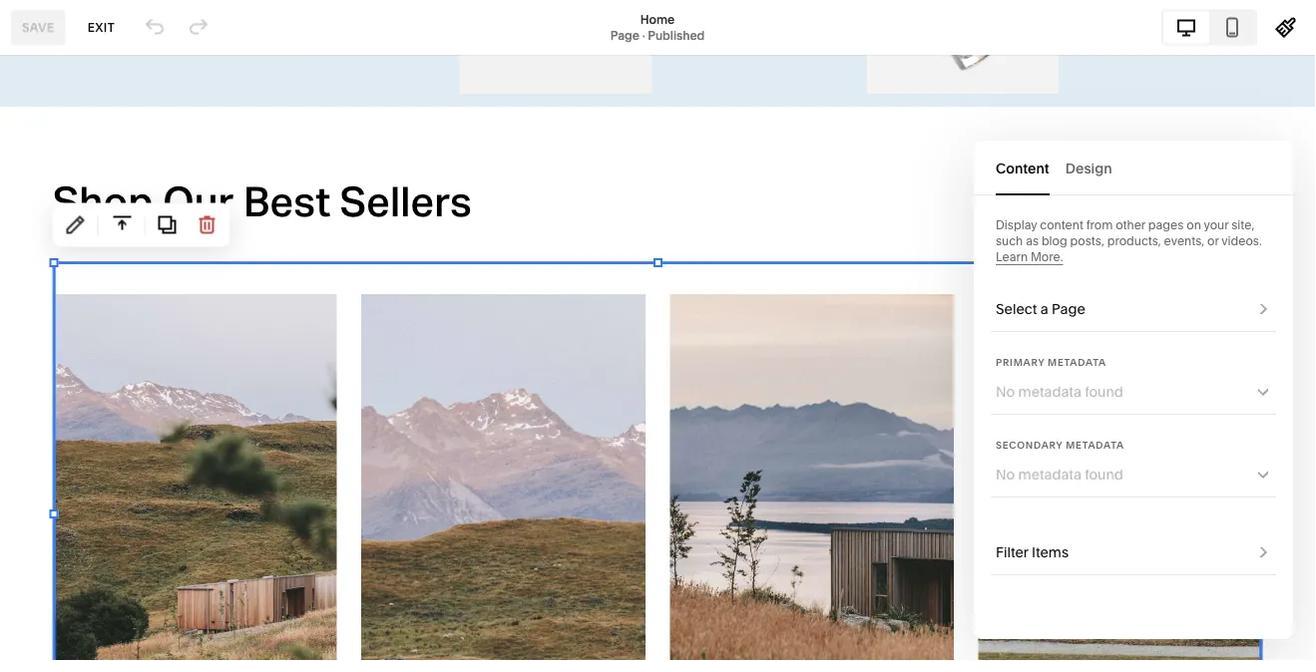 Task type: describe. For each thing, give the bounding box(es) containing it.
primary metadata
[[996, 356, 1107, 368]]

duplicate image
[[156, 214, 178, 236]]

content button
[[996, 141, 1050, 196]]

metadata for primary metadata
[[1048, 356, 1107, 368]]

as
[[1026, 234, 1039, 248]]

your
[[1204, 218, 1229, 233]]

exit button
[[77, 9, 126, 45]]

such
[[996, 234, 1023, 248]]

filter
[[996, 544, 1029, 561]]

asset library
[[33, 610, 133, 629]]

scheduling
[[85, 301, 171, 320]]

acuity scheduling
[[33, 301, 171, 320]]

save button
[[11, 9, 66, 45]]

chevron small down light icon image for no metadata found dropdown button
[[1255, 384, 1271, 400]]

asset
[[33, 610, 76, 629]]

library
[[80, 610, 133, 629]]

blog
[[1042, 234, 1068, 248]]

no metadata found for no metadata found popup button
[[996, 467, 1123, 484]]

contacts
[[33, 230, 102, 249]]

more.
[[1031, 250, 1063, 264]]

display content from other pages on your site, such as blog posts, products, events, or videos. learn more.
[[996, 218, 1262, 264]]

videos.
[[1222, 234, 1262, 248]]

content
[[1040, 218, 1084, 233]]

tab list containing content
[[996, 141, 1271, 196]]

analytics link
[[33, 264, 222, 288]]

page inside home page · published
[[611, 28, 640, 42]]

remove image
[[196, 214, 218, 236]]

found for no metadata found dropdown button
[[1085, 384, 1123, 401]]

posts,
[[1070, 234, 1105, 248]]

1 horizontal spatial page
[[1052, 301, 1086, 318]]

filter items
[[996, 544, 1069, 561]]

0 vertical spatial tab list
[[1164, 11, 1255, 43]]

display
[[996, 218, 1037, 233]]

other
[[1116, 218, 1146, 233]]

analytics
[[33, 265, 103, 285]]

events,
[[1164, 234, 1205, 248]]

metadata for secondary metadata
[[1066, 439, 1125, 451]]

from
[[1087, 218, 1113, 233]]



Task type: vqa. For each thing, say whether or not it's contained in the screenshot.
bottommost pickup
no



Task type: locate. For each thing, give the bounding box(es) containing it.
no inside popup button
[[996, 467, 1015, 484]]

metadata up no metadata found popup button
[[1066, 439, 1125, 451]]

2 chevron small down light icon image from the top
[[1255, 467, 1271, 483]]

marketing
[[33, 195, 110, 214]]

1 vertical spatial no
[[996, 467, 1015, 484]]

page right a
[[1052, 301, 1086, 318]]

1 no metadata found from the top
[[996, 384, 1123, 401]]

0 vertical spatial chevron small down light icon image
[[1255, 384, 1271, 400]]

no metadata found down secondary metadata
[[996, 467, 1123, 484]]

1 vertical spatial metadata
[[1066, 439, 1125, 451]]

found for no metadata found popup button
[[1085, 467, 1123, 484]]

acuity
[[33, 301, 81, 320]]

home
[[640, 12, 675, 26]]

design
[[1066, 160, 1112, 177]]

no metadata found down "primary metadata"
[[996, 384, 1123, 401]]

no for no metadata found popup button
[[996, 467, 1015, 484]]

no
[[996, 384, 1015, 401], [996, 467, 1015, 484]]

0 vertical spatial page
[[611, 28, 640, 42]]

chevron small down light icon image
[[1255, 384, 1271, 400], [1255, 467, 1271, 483]]

metadata for no metadata found dropdown button
[[1019, 384, 1082, 401]]

·
[[642, 28, 645, 42]]

a
[[1041, 301, 1049, 318]]

secondary
[[996, 439, 1063, 451]]

home page · published
[[611, 12, 705, 42]]

chevron small down light icon image inside no metadata found popup button
[[1255, 467, 1271, 483]]

no inside dropdown button
[[996, 384, 1015, 401]]

0 vertical spatial metadata
[[1048, 356, 1107, 368]]

pages
[[1149, 218, 1184, 233]]

align vertically image
[[111, 214, 133, 236]]

no metadata found inside popup button
[[996, 467, 1123, 484]]

exit
[[88, 20, 115, 34]]

or
[[1208, 234, 1219, 248]]

no for no metadata found dropdown button
[[996, 384, 1015, 401]]

metadata
[[1019, 384, 1082, 401], [1019, 467, 1082, 484]]

page
[[611, 28, 640, 42], [1052, 301, 1086, 318]]

0 vertical spatial metadata
[[1019, 384, 1082, 401]]

2 metadata from the top
[[1019, 467, 1082, 484]]

asset library link
[[33, 609, 222, 632]]

0 vertical spatial no
[[996, 384, 1015, 401]]

chevron small down light icon image inside no metadata found dropdown button
[[1255, 384, 1271, 400]]

no metadata found button
[[985, 452, 1282, 498]]

0 vertical spatial no metadata found
[[996, 384, 1123, 401]]

primary
[[996, 356, 1045, 368]]

1 no from the top
[[996, 384, 1015, 401]]

0 horizontal spatial page
[[611, 28, 640, 42]]

1 metadata from the top
[[1019, 384, 1082, 401]]

no metadata found for no metadata found dropdown button
[[996, 384, 1123, 401]]

no metadata found
[[996, 384, 1123, 401], [996, 467, 1123, 484]]

found inside popup button
[[1085, 467, 1123, 484]]

acuity scheduling link
[[33, 300, 222, 323]]

2 no metadata found from the top
[[996, 467, 1123, 484]]

found down secondary metadata
[[1085, 467, 1123, 484]]

metadata for no metadata found popup button
[[1019, 467, 1082, 484]]

1 vertical spatial found
[[1085, 467, 1123, 484]]

design button
[[1066, 141, 1112, 196]]

1 vertical spatial tab list
[[996, 141, 1271, 196]]

tab list
[[1164, 11, 1255, 43], [996, 141, 1271, 196]]

metadata inside popup button
[[1019, 467, 1082, 484]]

contacts link
[[33, 229, 222, 252]]

1 found from the top
[[1085, 384, 1123, 401]]

1 vertical spatial chevron small down light icon image
[[1255, 467, 1271, 483]]

edit image
[[65, 214, 87, 236]]

no metadata found inside dropdown button
[[996, 384, 1123, 401]]

metadata down "primary metadata"
[[1019, 384, 1082, 401]]

1 vertical spatial page
[[1052, 301, 1086, 318]]

metadata down secondary metadata
[[1019, 467, 1082, 484]]

metadata
[[1048, 356, 1107, 368], [1066, 439, 1125, 451]]

metadata right primary
[[1048, 356, 1107, 368]]

select a page
[[996, 301, 1086, 318]]

website
[[33, 124, 95, 143]]

found inside dropdown button
[[1085, 384, 1123, 401]]

no down primary
[[996, 384, 1015, 401]]

1 vertical spatial metadata
[[1019, 467, 1082, 484]]

no metadata found button
[[985, 369, 1282, 415]]

metadata inside dropdown button
[[1019, 384, 1082, 401]]

site,
[[1232, 218, 1255, 233]]

products,
[[1107, 234, 1161, 248]]

select
[[996, 301, 1037, 318]]

learn
[[996, 250, 1028, 264]]

1 chevron small down light icon image from the top
[[1255, 384, 1271, 400]]

learn more. link
[[996, 250, 1063, 265]]

items
[[1032, 544, 1069, 561]]

website link
[[33, 123, 222, 146]]

found
[[1085, 384, 1123, 401], [1085, 467, 1123, 484]]

on
[[1187, 218, 1201, 233]]

no down secondary
[[996, 467, 1015, 484]]

chevron small down light icon image for no metadata found popup button
[[1255, 467, 1271, 483]]

1 vertical spatial no metadata found
[[996, 467, 1123, 484]]

content
[[996, 160, 1050, 177]]

page left ·
[[611, 28, 640, 42]]

2 found from the top
[[1085, 467, 1123, 484]]

save
[[22, 20, 55, 34]]

0 vertical spatial found
[[1085, 384, 1123, 401]]

published
[[648, 28, 705, 42]]

2 no from the top
[[996, 467, 1015, 484]]

marketing link
[[33, 194, 222, 217]]

found down "primary metadata"
[[1085, 384, 1123, 401]]

secondary metadata
[[996, 439, 1125, 451]]



